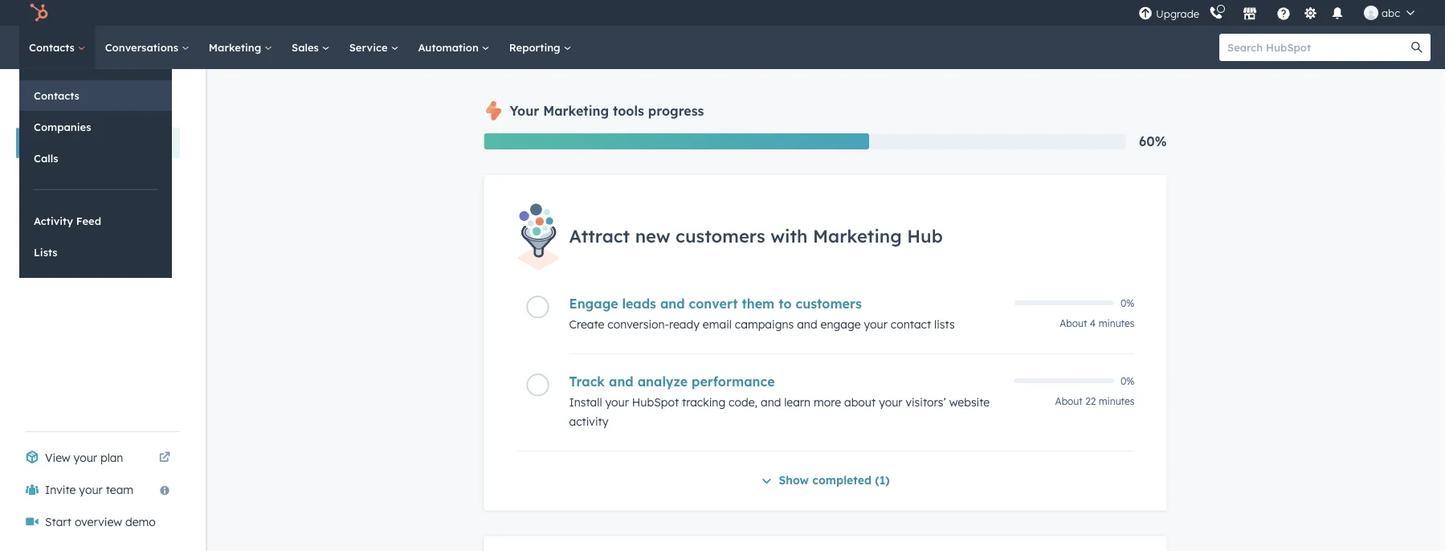 Task type: locate. For each thing, give the bounding box(es) containing it.
minutes right 4
[[1099, 318, 1135, 330]]

0% up about 4 minutes at the bottom of the page
[[1121, 297, 1135, 309]]

about left 4
[[1060, 318, 1088, 330]]

2 0% from the top
[[1121, 375, 1135, 387]]

invite your team button
[[16, 474, 180, 506]]

engage
[[821, 318, 861, 332]]

menu
[[1137, 0, 1426, 26]]

customers right new
[[676, 224, 766, 247]]

60%
[[1139, 133, 1167, 149]]

marketing inside 'marketing' button
[[26, 136, 79, 150]]

customers
[[676, 224, 766, 247], [796, 296, 862, 312]]

1 vertical spatial customers
[[796, 296, 862, 312]]

2 contacts link from the top
[[19, 80, 172, 111]]

invite
[[45, 483, 76, 497]]

1 vertical spatial contacts
[[34, 89, 79, 102]]

about left 22 on the bottom right
[[1055, 395, 1083, 408]]

sales down the calls
[[26, 166, 54, 180]]

0% up the about 22 minutes
[[1121, 375, 1135, 387]]

about for engage leads and convert them to customers
[[1060, 318, 1088, 330]]

and up ready
[[660, 296, 685, 312]]

upgrade
[[1156, 7, 1200, 20]]

0% for track and analyze performance
[[1121, 375, 1135, 387]]

0 vertical spatial customers
[[676, 224, 766, 247]]

view your plan
[[45, 451, 123, 465]]

automation
[[418, 41, 482, 54]]

your inside the engage leads and convert them to customers create conversion-ready email campaigns and engage your contact lists
[[864, 318, 888, 332]]

lists
[[935, 318, 955, 332]]

and down engage leads and convert them to customers button
[[797, 318, 818, 332]]

attract new customers with marketing hub
[[569, 224, 943, 247]]

team
[[106, 483, 133, 497]]

notifications image
[[1331, 7, 1345, 22]]

contacts link down hubspot link
[[19, 26, 95, 69]]

1 vertical spatial contacts link
[[19, 80, 172, 111]]

your marketing tools progress progress bar
[[484, 133, 870, 149]]

marketplaces button
[[1233, 0, 1267, 26]]

your marketing tools progress
[[510, 103, 704, 119]]

minutes for engage leads and convert them to customers
[[1099, 318, 1135, 330]]

1 vertical spatial about
[[1055, 395, 1083, 408]]

your
[[510, 103, 539, 119]]

Search HubSpot search field
[[1220, 34, 1417, 61]]

hubspot image
[[29, 3, 48, 22]]

create
[[569, 318, 605, 332]]

attract
[[569, 224, 630, 247]]

0 vertical spatial sales
[[292, 41, 322, 54]]

conversations
[[105, 41, 181, 54]]

1 minutes from the top
[[1099, 318, 1135, 330]]

22
[[1086, 395, 1096, 408]]

marketing left hub on the right
[[813, 224, 902, 247]]

your
[[864, 318, 888, 332], [605, 395, 629, 410], [879, 395, 903, 410], [74, 451, 97, 465], [79, 483, 103, 497]]

your left plan at left
[[74, 451, 97, 465]]

reporting
[[509, 41, 564, 54]]

conversations link
[[95, 26, 199, 69]]

activity feed
[[34, 214, 101, 227]]

about
[[1060, 318, 1088, 330], [1055, 395, 1083, 408]]

1 0% from the top
[[1121, 297, 1135, 309]]

menu containing abc
[[1137, 0, 1426, 26]]

activity
[[34, 214, 73, 227]]

1 vertical spatial 0%
[[1121, 375, 1135, 387]]

progress
[[648, 103, 704, 119]]

engage leads and convert them to customers button
[[569, 296, 1005, 312]]

reporting link
[[500, 26, 581, 69]]

service
[[349, 41, 391, 54]]

engage
[[569, 296, 618, 312]]

contacts up 'companies'
[[34, 89, 79, 102]]

feed
[[76, 214, 101, 227]]

calls
[[34, 151, 58, 165]]

0 vertical spatial 0%
[[1121, 297, 1135, 309]]

minutes right 22 on the bottom right
[[1099, 395, 1135, 408]]

tracking
[[682, 395, 726, 410]]

with
[[771, 224, 808, 247]]

track
[[569, 374, 605, 390]]

0 horizontal spatial sales
[[26, 166, 54, 180]]

marketing link
[[199, 26, 282, 69]]

0 vertical spatial minutes
[[1099, 318, 1135, 330]]

hub
[[907, 224, 943, 247]]

0 vertical spatial contacts link
[[19, 26, 95, 69]]

customers up engage
[[796, 296, 862, 312]]

sales left service
[[292, 41, 322, 54]]

contacts link up the companies link
[[19, 80, 172, 111]]

(cms)
[[71, 227, 103, 241]]

contacts link
[[19, 26, 95, 69], [19, 80, 172, 111]]

abc button
[[1355, 0, 1425, 26]]

1 horizontal spatial sales
[[292, 41, 322, 54]]

and down track and analyze performance button
[[761, 395, 781, 410]]

about for track and analyze performance
[[1055, 395, 1083, 408]]

abc
[[1382, 6, 1400, 19]]

0 vertical spatial about
[[1060, 318, 1088, 330]]

0%
[[1121, 297, 1135, 309], [1121, 375, 1135, 387]]

your right engage
[[864, 318, 888, 332]]

customers inside the engage leads and convert them to customers create conversion-ready email campaigns and engage your contact lists
[[796, 296, 862, 312]]

marketing up the calls
[[26, 136, 79, 150]]

more
[[814, 395, 841, 410]]

1 vertical spatial sales
[[26, 166, 54, 180]]

sales link
[[282, 26, 340, 69]]

your left team
[[79, 483, 103, 497]]

and right 'track'
[[609, 374, 634, 390]]

service link
[[340, 26, 408, 69]]

website
[[26, 227, 68, 241]]

contact
[[891, 318, 931, 332]]

conversion-
[[608, 318, 669, 332]]

website
[[950, 395, 990, 410]]

1 horizontal spatial customers
[[796, 296, 862, 312]]

website (cms) button
[[16, 219, 180, 250]]

help image
[[1277, 7, 1291, 22]]

marketplaces image
[[1243, 7, 1257, 22]]

user
[[26, 97, 62, 117]]

calls link
[[19, 143, 172, 174]]

link opens in a new window image
[[159, 448, 170, 468]]

link opens in a new window image
[[159, 452, 170, 464]]

view your plan link
[[16, 442, 180, 474]]

minutes
[[1099, 318, 1135, 330], [1099, 395, 1135, 408]]

2 minutes from the top
[[1099, 395, 1135, 408]]

contacts down hubspot link
[[29, 41, 78, 54]]

marketing right your
[[543, 103, 609, 119]]

1 contacts link from the top
[[19, 26, 95, 69]]

notifications button
[[1324, 0, 1352, 26]]

1 vertical spatial minutes
[[1099, 395, 1135, 408]]

demo
[[125, 515, 156, 529]]

search button
[[1404, 34, 1431, 61]]

start overview demo
[[45, 515, 156, 529]]



Task type: vqa. For each thing, say whether or not it's contained in the screenshot.
HubSpot.
no



Task type: describe. For each thing, give the bounding box(es) containing it.
calling icon button
[[1203, 2, 1230, 24]]

show completed (1) button
[[761, 471, 890, 492]]

activity
[[569, 415, 609, 429]]

overview
[[75, 515, 122, 529]]

calling icon image
[[1209, 6, 1224, 21]]

sales button
[[16, 158, 180, 189]]

contacts inside menu
[[34, 89, 79, 102]]

user guide
[[26, 97, 114, 117]]

sales inside button
[[26, 166, 54, 180]]

show
[[779, 473, 809, 487]]

contacts link for the companies link
[[19, 80, 172, 111]]

convert
[[689, 296, 738, 312]]

about
[[844, 395, 876, 410]]

email
[[703, 318, 732, 332]]

campaigns
[[735, 318, 794, 332]]

hubspot
[[632, 395, 679, 410]]

4
[[1090, 318, 1096, 330]]

install
[[569, 395, 602, 410]]

leads
[[622, 296, 656, 312]]

website (cms)
[[26, 227, 103, 241]]

view
[[45, 451, 70, 465]]

gary orlando image
[[1364, 6, 1379, 20]]

your right about
[[879, 395, 903, 410]]

automation link
[[408, 26, 500, 69]]

your inside "view your plan" link
[[74, 451, 97, 465]]

contacts menu
[[19, 69, 172, 278]]

minutes for track and analyze performance
[[1099, 395, 1135, 408]]

about 4 minutes
[[1060, 318, 1135, 330]]

invite your team
[[45, 483, 133, 497]]

guide
[[67, 97, 114, 117]]

your inside invite your team button
[[79, 483, 103, 497]]

about 22 minutes
[[1055, 395, 1135, 408]]

analyze
[[638, 374, 688, 390]]

engage leads and convert them to customers create conversion-ready email campaigns and engage your contact lists
[[569, 296, 955, 332]]

(1)
[[875, 473, 890, 487]]

show completed (1)
[[779, 473, 890, 487]]

lists link
[[19, 237, 172, 268]]

0% for engage leads and convert them to customers
[[1121, 297, 1135, 309]]

settings image
[[1304, 7, 1318, 21]]

plan
[[100, 451, 123, 465]]

contacts link for conversations link
[[19, 26, 95, 69]]

0 vertical spatial contacts
[[29, 41, 78, 54]]

hubspot link
[[19, 3, 60, 22]]

your right "install"
[[605, 395, 629, 410]]

activity feed link
[[19, 206, 172, 236]]

visitors'
[[906, 395, 946, 410]]

companies
[[34, 120, 91, 133]]

settings link
[[1301, 4, 1321, 21]]

learn
[[784, 395, 811, 410]]

them
[[742, 296, 775, 312]]

start overview demo link
[[16, 506, 180, 538]]

companies link
[[19, 112, 172, 142]]

marketing left sales "link"
[[209, 41, 264, 54]]

sales inside "link"
[[292, 41, 322, 54]]

ready
[[669, 318, 700, 332]]

performance
[[692, 374, 775, 390]]

completed
[[813, 473, 872, 487]]

code,
[[729, 395, 758, 410]]

to
[[779, 296, 792, 312]]

track and analyze performance install your hubspot tracking code, and learn more about your visitors' website activity
[[569, 374, 990, 429]]

0 horizontal spatial customers
[[676, 224, 766, 247]]

track and analyze performance button
[[569, 374, 1005, 390]]

help button
[[1270, 0, 1298, 26]]

lists
[[34, 245, 57, 259]]

upgrade image
[[1139, 7, 1153, 21]]

tools
[[613, 103, 644, 119]]

search image
[[1412, 42, 1423, 53]]

start
[[45, 515, 72, 529]]

new
[[635, 224, 671, 247]]

user guide views element
[[16, 69, 180, 250]]

marketing button
[[16, 128, 180, 158]]



